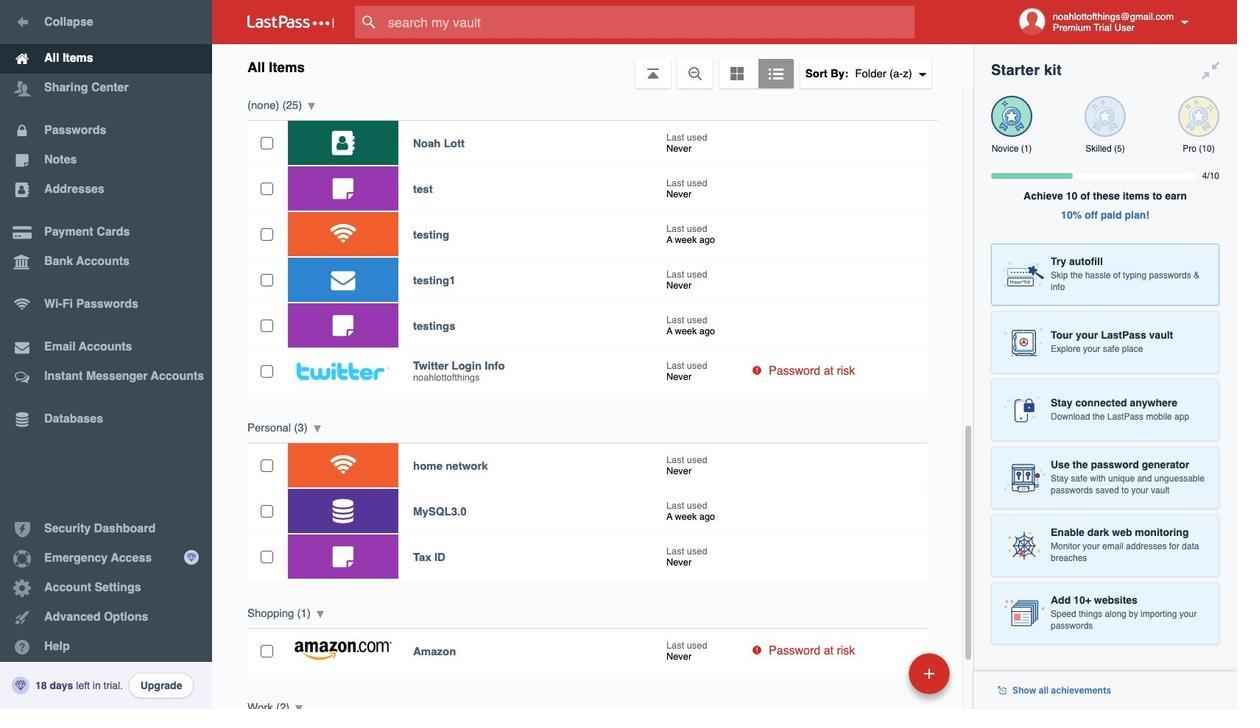 Task type: locate. For each thing, give the bounding box(es) containing it.
search my vault text field
[[355, 6, 943, 38]]

main navigation navigation
[[0, 0, 212, 709]]



Task type: describe. For each thing, give the bounding box(es) containing it.
new item navigation
[[808, 649, 959, 709]]

Search search field
[[355, 6, 943, 38]]

new item element
[[808, 653, 955, 695]]

lastpass image
[[247, 15, 334, 29]]

vault options navigation
[[212, 44, 974, 88]]



Task type: vqa. For each thing, say whether or not it's contained in the screenshot.
search my vault Text Field
yes



